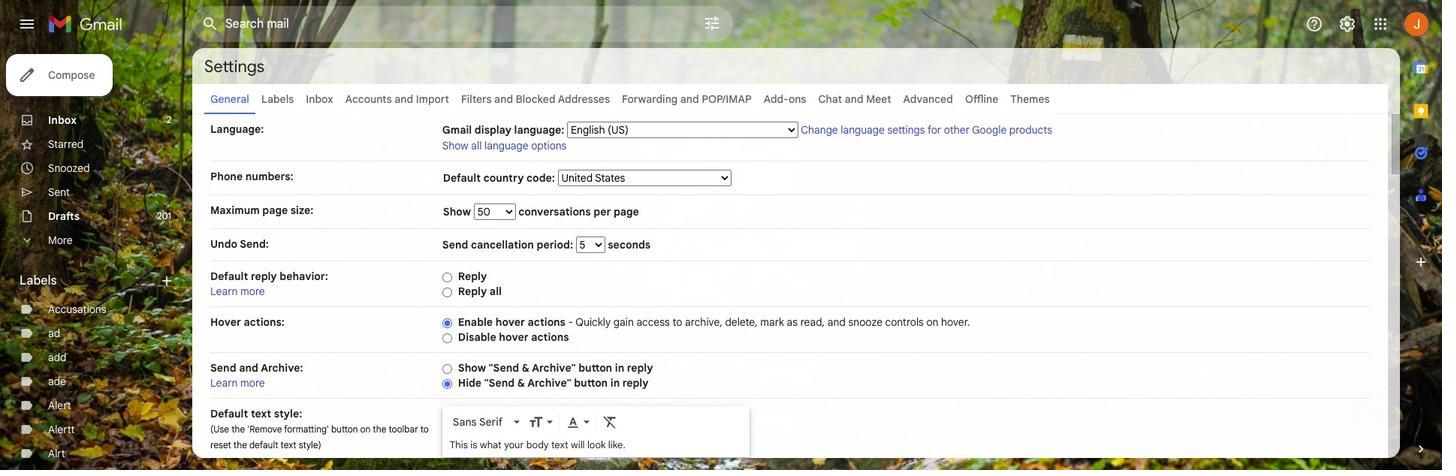 Task type: vqa. For each thing, say whether or not it's contained in the screenshot.
tenth row from the top of the page
no



Task type: describe. For each thing, give the bounding box(es) containing it.
country
[[484, 171, 524, 185]]

offline
[[965, 92, 999, 106]]

this is what your body text will look like.
[[450, 439, 626, 452]]

default reply behavior: learn more
[[210, 270, 328, 298]]

and for archive:
[[239, 361, 258, 375]]

(use
[[210, 424, 229, 435]]

body
[[527, 439, 549, 452]]

change language settings for other google products
[[801, 123, 1053, 137]]

ade
[[48, 375, 66, 388]]

& for show
[[522, 361, 530, 375]]

and right read,
[[828, 316, 846, 329]]

learn for send and archive: learn more
[[210, 376, 238, 390]]

meet
[[866, 92, 892, 106]]

quickly
[[576, 316, 611, 329]]

on inside default text style: (use the 'remove formatting' button on the toolbar to reset the default text style)
[[360, 424, 371, 435]]

reply inside default reply behavior: learn more
[[251, 270, 277, 283]]

reset
[[210, 440, 231, 451]]

main menu image
[[18, 15, 36, 33]]

advanced link
[[904, 92, 953, 106]]

more for and
[[241, 376, 265, 390]]

in for show "send & archive" button in reply
[[615, 361, 625, 375]]

compose
[[48, 68, 95, 82]]

add link
[[48, 351, 66, 364]]

inbox inside labels navigation
[[48, 113, 77, 127]]

default
[[249, 440, 278, 451]]

hide
[[458, 376, 482, 390]]

controls
[[886, 316, 924, 329]]

labels link
[[261, 92, 294, 106]]

support image
[[1306, 15, 1324, 33]]

1 horizontal spatial text
[[281, 440, 297, 451]]

2
[[167, 114, 171, 125]]

accounts
[[345, 92, 392, 106]]

ons
[[789, 92, 807, 106]]

more
[[48, 234, 73, 247]]

alertt
[[48, 423, 75, 437]]

show all language options link
[[442, 139, 567, 153]]

add-
[[764, 92, 789, 106]]

undo
[[210, 237, 238, 251]]

0 vertical spatial language
[[841, 123, 885, 137]]

all for reply
[[490, 285, 502, 298]]

alert
[[48, 399, 71, 413]]

alrt
[[48, 447, 65, 461]]

display
[[475, 123, 512, 137]]

formatting options toolbar
[[447, 408, 745, 436]]

size:
[[291, 204, 314, 217]]

ad link
[[48, 327, 60, 340]]

is
[[471, 439, 478, 452]]

will
[[571, 439, 585, 452]]

cancellation
[[471, 238, 534, 252]]

archive,
[[685, 316, 723, 329]]

snoozed
[[48, 162, 90, 175]]

and for blocked
[[494, 92, 513, 106]]

default text style: (use the 'remove formatting' button on the toolbar to reset the default text style)
[[210, 407, 429, 451]]

add-ons link
[[764, 92, 807, 106]]

serif
[[479, 416, 503, 429]]

show "send & archive" button in reply
[[458, 361, 653, 375]]

access
[[637, 316, 670, 329]]

gmail display language:
[[442, 123, 565, 137]]

drafts link
[[48, 210, 80, 223]]

reply for show "send & archive" button in reply
[[627, 361, 653, 375]]

filters and blocked addresses link
[[461, 92, 610, 106]]

snooze
[[849, 316, 883, 329]]

import
[[416, 92, 449, 106]]

actions for disable
[[531, 331, 569, 344]]

undo send:
[[210, 237, 269, 251]]

chat
[[819, 92, 842, 106]]

send:
[[240, 237, 269, 251]]

conversations
[[519, 205, 591, 219]]

advanced search options image
[[697, 8, 727, 38]]

alert link
[[48, 399, 71, 413]]

Reply all radio
[[442, 287, 452, 298]]

alrt link
[[48, 447, 65, 461]]

learn for default reply behavior: learn more
[[210, 285, 238, 298]]

products
[[1010, 123, 1053, 137]]

code:
[[527, 171, 555, 185]]

show for show all language options
[[442, 139, 469, 153]]

the right (use
[[232, 424, 245, 435]]

button for hide "send & archive" button in reply
[[574, 376, 608, 390]]

sent link
[[48, 186, 70, 199]]

settings
[[204, 56, 265, 76]]

phone
[[210, 170, 243, 183]]

labels navigation
[[0, 48, 192, 470]]

add
[[48, 351, 66, 364]]

1 horizontal spatial on
[[927, 316, 939, 329]]

send for send and archive: learn more
[[210, 361, 236, 375]]

gmail image
[[48, 9, 130, 39]]

language:
[[514, 123, 565, 137]]

hover for enable
[[496, 316, 525, 329]]

other
[[944, 123, 970, 137]]

filters and blocked addresses
[[461, 92, 610, 106]]

advanced
[[904, 92, 953, 106]]

add-ons
[[764, 92, 807, 106]]

conversations per page
[[516, 205, 639, 219]]

more button
[[0, 228, 180, 252]]

accounts and import
[[345, 92, 449, 106]]

delete,
[[725, 316, 758, 329]]

enable
[[458, 316, 493, 329]]

Hide "Send & Archive" button in reply radio
[[442, 379, 452, 390]]

forwarding and pop/imap link
[[622, 92, 752, 106]]

period:
[[537, 238, 573, 252]]

accusations link
[[48, 303, 106, 316]]

default for default reply behavior: learn more
[[210, 270, 248, 283]]

Reply radio
[[442, 272, 452, 283]]

pop/imap
[[702, 92, 752, 106]]

labels for labels heading at the left of the page
[[20, 274, 57, 289]]

show for show
[[443, 205, 474, 219]]

maximum page size:
[[210, 204, 314, 217]]

chat and meet link
[[819, 92, 892, 106]]

addresses
[[558, 92, 610, 106]]

google
[[973, 123, 1007, 137]]



Task type: locate. For each thing, give the bounding box(es) containing it.
learn
[[210, 285, 238, 298], [210, 376, 238, 390]]

& up hide "send & archive" button in reply
[[522, 361, 530, 375]]

learn more link for default
[[210, 285, 265, 298]]

maximum
[[210, 204, 260, 217]]

button right formatting'
[[331, 424, 358, 435]]

0 vertical spatial "send
[[489, 361, 519, 375]]

1 vertical spatial archive"
[[528, 376, 572, 390]]

all down display
[[471, 139, 482, 153]]

and for import
[[395, 92, 413, 106]]

0 vertical spatial labels
[[261, 92, 294, 106]]

2 horizontal spatial text
[[551, 439, 569, 452]]

toolbar
[[389, 424, 418, 435]]

learn inside send and archive: learn more
[[210, 376, 238, 390]]

Disable hover actions radio
[[442, 333, 452, 344]]

mark
[[761, 316, 784, 329]]

0 horizontal spatial labels
[[20, 274, 57, 289]]

style)
[[299, 440, 321, 451]]

1 more from the top
[[241, 285, 265, 298]]

in
[[615, 361, 625, 375], [611, 376, 620, 390]]

archive" up hide "send & archive" button in reply
[[532, 361, 576, 375]]

0 vertical spatial learn
[[210, 285, 238, 298]]

show all language options
[[442, 139, 567, 153]]

blocked
[[516, 92, 556, 106]]

starred
[[48, 138, 84, 151]]

disable
[[458, 331, 496, 344]]

show down default country code:
[[443, 205, 474, 219]]

Search mail text field
[[225, 17, 661, 32]]

and left archive:
[[239, 361, 258, 375]]

what
[[480, 439, 502, 452]]

1 vertical spatial default
[[210, 270, 248, 283]]

1 vertical spatial learn
[[210, 376, 238, 390]]

0 vertical spatial send
[[442, 238, 468, 252]]

1 horizontal spatial send
[[442, 238, 468, 252]]

hover
[[496, 316, 525, 329], [499, 331, 529, 344]]

2 vertical spatial button
[[331, 424, 358, 435]]

1 learn more link from the top
[[210, 285, 265, 298]]

and for pop/imap
[[681, 92, 699, 106]]

0 vertical spatial &
[[522, 361, 530, 375]]

and left import on the left
[[395, 92, 413, 106]]

1 horizontal spatial page
[[614, 205, 639, 219]]

settings
[[888, 123, 925, 137]]

reply for reply
[[458, 270, 487, 283]]

to right access
[[673, 316, 683, 329]]

2 vertical spatial default
[[210, 407, 248, 421]]

0 horizontal spatial language
[[485, 139, 529, 153]]

1 vertical spatial reply
[[458, 285, 487, 298]]

1 vertical spatial button
[[574, 376, 608, 390]]

reply for hide "send & archive" button in reply
[[623, 376, 649, 390]]

ad
[[48, 327, 60, 340]]

"send right hide
[[484, 376, 515, 390]]

more down archive:
[[241, 376, 265, 390]]

labels inside navigation
[[20, 274, 57, 289]]

1 vertical spatial actions
[[531, 331, 569, 344]]

reply for reply all
[[458, 285, 487, 298]]

options
[[531, 139, 567, 153]]

1 vertical spatial labels
[[20, 274, 57, 289]]

reply right the reply all radio
[[458, 285, 487, 298]]

learn up hover
[[210, 285, 238, 298]]

remove formatting ‪(⌘\)‬ image
[[602, 415, 617, 430]]

actions for enable
[[528, 316, 566, 329]]

send up reply option
[[442, 238, 468, 252]]

inbox right labels link on the left top of page
[[306, 92, 333, 106]]

more inside default reply behavior: learn more
[[241, 285, 265, 298]]

offline link
[[965, 92, 999, 106]]

default country code:
[[443, 171, 558, 185]]

0 vertical spatial in
[[615, 361, 625, 375]]

labels right general
[[261, 92, 294, 106]]

0 vertical spatial inbox
[[306, 92, 333, 106]]

themes link
[[1011, 92, 1050, 106]]

1 vertical spatial in
[[611, 376, 620, 390]]

1 horizontal spatial to
[[673, 316, 683, 329]]

show for show "send & archive" button in reply
[[458, 361, 486, 375]]

reply down access
[[627, 361, 653, 375]]

sent
[[48, 186, 70, 199]]

search mail image
[[197, 11, 224, 38]]

look
[[588, 439, 606, 452]]

1 vertical spatial learn more link
[[210, 376, 265, 390]]

learn up (use
[[210, 376, 238, 390]]

hover
[[210, 316, 241, 329]]

0 horizontal spatial all
[[471, 139, 482, 153]]

"send for hide
[[484, 376, 515, 390]]

archive" for hide
[[528, 376, 572, 390]]

tab list
[[1401, 48, 1443, 416]]

more for reply
[[241, 285, 265, 298]]

and right the filters
[[494, 92, 513, 106]]

text left the style)
[[281, 440, 297, 451]]

learn inside default reply behavior: learn more
[[210, 285, 238, 298]]

1 vertical spatial inbox link
[[48, 113, 77, 127]]

button up hide "send & archive" button in reply
[[579, 361, 613, 375]]

the
[[232, 424, 245, 435], [373, 424, 387, 435], [234, 440, 247, 451]]

0 horizontal spatial to
[[421, 424, 429, 435]]

actions down -
[[531, 331, 569, 344]]

0 vertical spatial on
[[927, 316, 939, 329]]

all up enable
[[490, 285, 502, 298]]

2 more from the top
[[241, 376, 265, 390]]

in up remove formatting ‪(⌘\)‬ icon
[[611, 376, 620, 390]]

and for meet
[[845, 92, 864, 106]]

behavior:
[[280, 270, 328, 283]]

labels for labels link on the left top of page
[[261, 92, 294, 106]]

hide "send & archive" button in reply
[[458, 376, 649, 390]]

0 horizontal spatial page
[[262, 204, 288, 217]]

inbox
[[306, 92, 333, 106], [48, 113, 77, 127]]

forwarding
[[622, 92, 678, 106]]

show up hide
[[458, 361, 486, 375]]

to right the toolbar
[[421, 424, 429, 435]]

formatting'
[[284, 424, 329, 435]]

1 reply from the top
[[458, 270, 487, 283]]

send down hover
[[210, 361, 236, 375]]

0 horizontal spatial on
[[360, 424, 371, 435]]

default down undo
[[210, 270, 248, 283]]

change
[[801, 123, 838, 137]]

the right reset
[[234, 440, 247, 451]]

reply up formatting options toolbar
[[623, 376, 649, 390]]

0 vertical spatial archive"
[[532, 361, 576, 375]]

0 horizontal spatial text
[[251, 407, 271, 421]]

sans serif
[[453, 416, 503, 429]]

page right per
[[614, 205, 639, 219]]

filters
[[461, 92, 492, 106]]

the left the toolbar
[[373, 424, 387, 435]]

and right chat
[[845, 92, 864, 106]]

actions:
[[244, 316, 285, 329]]

1 horizontal spatial labels
[[261, 92, 294, 106]]

archive" for show
[[532, 361, 576, 375]]

reply up reply all
[[458, 270, 487, 283]]

1 vertical spatial inbox
[[48, 113, 77, 127]]

hover right disable
[[499, 331, 529, 344]]

more up hover actions: at left
[[241, 285, 265, 298]]

1 vertical spatial all
[[490, 285, 502, 298]]

learn more link
[[210, 285, 265, 298], [210, 376, 265, 390]]

1 horizontal spatial inbox
[[306, 92, 333, 106]]

0 vertical spatial actions
[[528, 316, 566, 329]]

language down chat and meet
[[841, 123, 885, 137]]

1 vertical spatial send
[[210, 361, 236, 375]]

"send for show
[[489, 361, 519, 375]]

text up 'remove
[[251, 407, 271, 421]]

Show "Send & Archive" button in reply radio
[[442, 364, 452, 375]]

0 vertical spatial default
[[443, 171, 481, 185]]

0 vertical spatial inbox link
[[306, 92, 333, 106]]

1 vertical spatial on
[[360, 424, 371, 435]]

labels down more
[[20, 274, 57, 289]]

phone numbers:
[[210, 170, 294, 183]]

None search field
[[192, 6, 733, 42]]

and left pop/imap
[[681, 92, 699, 106]]

more inside send and archive: learn more
[[241, 376, 265, 390]]

0 vertical spatial reply
[[251, 270, 277, 283]]

show down gmail at left top
[[442, 139, 469, 153]]

send for send cancellation period:
[[442, 238, 468, 252]]

button for show "send & archive" button in reply
[[579, 361, 613, 375]]

default up (use
[[210, 407, 248, 421]]

gain
[[614, 316, 634, 329]]

& for hide
[[518, 376, 525, 390]]

1 vertical spatial show
[[443, 205, 474, 219]]

forwarding and pop/imap
[[622, 92, 752, 106]]

0 vertical spatial more
[[241, 285, 265, 298]]

learn more link down archive:
[[210, 376, 265, 390]]

labels
[[261, 92, 294, 106], [20, 274, 57, 289]]

1 vertical spatial language
[[485, 139, 529, 153]]

1 vertical spatial hover
[[499, 331, 529, 344]]

1 horizontal spatial inbox link
[[306, 92, 333, 106]]

and inside send and archive: learn more
[[239, 361, 258, 375]]

style:
[[274, 407, 302, 421]]

to
[[673, 316, 683, 329], [421, 424, 429, 435]]

actions
[[528, 316, 566, 329], [531, 331, 569, 344]]

send cancellation period:
[[442, 238, 576, 252]]

0 horizontal spatial send
[[210, 361, 236, 375]]

sans serif option
[[450, 415, 511, 430]]

"send
[[489, 361, 519, 375], [484, 376, 515, 390]]

0 vertical spatial button
[[579, 361, 613, 375]]

button down show "send & archive" button in reply
[[574, 376, 608, 390]]

general
[[210, 92, 249, 106]]

show
[[442, 139, 469, 153], [443, 205, 474, 219], [458, 361, 486, 375]]

on left the toolbar
[[360, 424, 371, 435]]

disable hover actions
[[458, 331, 569, 344]]

1 vertical spatial more
[[241, 376, 265, 390]]

1 vertical spatial to
[[421, 424, 429, 435]]

archive:
[[261, 361, 303, 375]]

starred link
[[48, 138, 84, 151]]

1 horizontal spatial language
[[841, 123, 885, 137]]

send
[[442, 238, 468, 252], [210, 361, 236, 375]]

0 vertical spatial reply
[[458, 270, 487, 283]]

reply
[[251, 270, 277, 283], [627, 361, 653, 375], [623, 376, 649, 390]]

button
[[579, 361, 613, 375], [574, 376, 608, 390], [331, 424, 358, 435]]

hover for disable
[[499, 331, 529, 344]]

2 reply from the top
[[458, 285, 487, 298]]

inbox link up starred
[[48, 113, 77, 127]]

archive"
[[532, 361, 576, 375], [528, 376, 572, 390]]

send and archive: learn more
[[210, 361, 303, 390]]

learn more link for send
[[210, 376, 265, 390]]

button inside default text style: (use the 'remove formatting' button on the toolbar to reset the default text style)
[[331, 424, 358, 435]]

0 vertical spatial learn more link
[[210, 285, 265, 298]]

0 vertical spatial hover
[[496, 316, 525, 329]]

like.
[[609, 439, 626, 452]]

inbox link right labels link on the left top of page
[[306, 92, 333, 106]]

text left will
[[551, 439, 569, 452]]

2 learn from the top
[[210, 376, 238, 390]]

actions left -
[[528, 316, 566, 329]]

"send down disable hover actions
[[489, 361, 519, 375]]

general link
[[210, 92, 249, 106]]

1 vertical spatial reply
[[627, 361, 653, 375]]

hover.
[[942, 316, 970, 329]]

language down gmail display language:
[[485, 139, 529, 153]]

default for default country code:
[[443, 171, 481, 185]]

inbox up starred
[[48, 113, 77, 127]]

labels heading
[[20, 274, 159, 289]]

reply down send:
[[251, 270, 277, 283]]

read,
[[801, 316, 825, 329]]

0 vertical spatial all
[[471, 139, 482, 153]]

seconds
[[605, 238, 651, 252]]

all for show
[[471, 139, 482, 153]]

themes
[[1011, 92, 1050, 106]]

0 horizontal spatial inbox link
[[48, 113, 77, 127]]

0 horizontal spatial inbox
[[48, 113, 77, 127]]

for
[[928, 123, 942, 137]]

gmail
[[442, 123, 472, 137]]

hover up disable hover actions
[[496, 316, 525, 329]]

send inside send and archive: learn more
[[210, 361, 236, 375]]

default inside default text style: (use the 'remove formatting' button on the toolbar to reset the default text style)
[[210, 407, 248, 421]]

language
[[841, 123, 885, 137], [485, 139, 529, 153]]

0 vertical spatial to
[[673, 316, 683, 329]]

snoozed link
[[48, 162, 90, 175]]

default inside default reply behavior: learn more
[[210, 270, 248, 283]]

page left size:
[[262, 204, 288, 217]]

learn more link up hover actions: at left
[[210, 285, 265, 298]]

this
[[450, 439, 468, 452]]

archive" down show "send & archive" button in reply
[[528, 376, 572, 390]]

1 vertical spatial "send
[[484, 376, 515, 390]]

2 vertical spatial show
[[458, 361, 486, 375]]

1 vertical spatial &
[[518, 376, 525, 390]]

default for default text style: (use the 'remove formatting' button on the toolbar to reset the default text style)
[[210, 407, 248, 421]]

in down the gain
[[615, 361, 625, 375]]

default left "country"
[[443, 171, 481, 185]]

2 vertical spatial reply
[[623, 376, 649, 390]]

in for hide "send & archive" button in reply
[[611, 376, 620, 390]]

accusations
[[48, 303, 106, 316]]

& down show "send & archive" button in reply
[[518, 376, 525, 390]]

0 vertical spatial show
[[442, 139, 469, 153]]

on left hover.
[[927, 316, 939, 329]]

1 horizontal spatial all
[[490, 285, 502, 298]]

'remove
[[247, 424, 282, 435]]

to inside default text style: (use the 'remove formatting' button on the toolbar to reset the default text style)
[[421, 424, 429, 435]]

1 learn from the top
[[210, 285, 238, 298]]

sans
[[453, 416, 477, 429]]

drafts
[[48, 210, 80, 223]]

Enable hover actions radio
[[442, 318, 452, 329]]

settings image
[[1339, 15, 1357, 33]]

chat and meet
[[819, 92, 892, 106]]

language:
[[210, 122, 264, 136]]

2 learn more link from the top
[[210, 376, 265, 390]]

&
[[522, 361, 530, 375], [518, 376, 525, 390]]

more
[[241, 285, 265, 298], [241, 376, 265, 390]]



